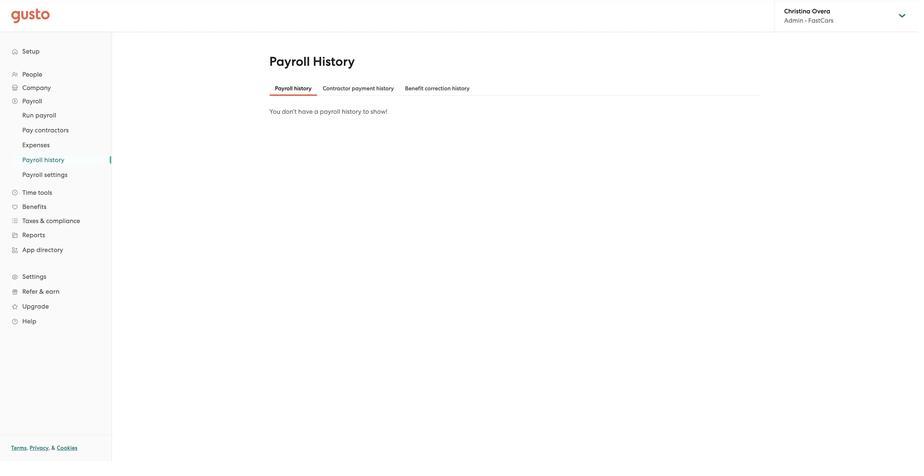Task type: locate. For each thing, give the bounding box(es) containing it.
reports
[[22, 231, 45, 239]]

&
[[40, 217, 45, 225], [39, 288, 44, 295], [51, 445, 55, 452]]

earn
[[46, 288, 60, 295]]

refer
[[22, 288, 38, 295]]

2 , from the left
[[48, 445, 50, 452]]

payroll history link up don't at the top of the page
[[270, 81, 317, 96]]

history
[[313, 54, 355, 69]]

tools
[[38, 189, 52, 196]]

contractor payment history
[[323, 85, 394, 92]]

time tools
[[22, 189, 52, 196]]

taxes
[[22, 217, 39, 225]]

reports link
[[7, 228, 104, 242]]

settings
[[22, 273, 46, 281]]

,
[[27, 445, 28, 452], [48, 445, 50, 452]]

& right taxes
[[40, 217, 45, 225]]

& inside dropdown button
[[40, 217, 45, 225]]

1 horizontal spatial payroll
[[320, 108, 340, 115]]

payroll right a
[[320, 108, 340, 115]]

compliance
[[46, 217, 80, 225]]

list
[[0, 68, 111, 329], [0, 108, 111, 182]]

payroll history link up payroll settings link
[[13, 153, 104, 167]]

payroll
[[270, 54, 310, 69], [275, 85, 293, 92], [22, 97, 42, 105], [22, 156, 43, 164], [22, 171, 43, 179]]

0 horizontal spatial payroll history
[[22, 156, 65, 164]]

payroll settings link
[[13, 168, 104, 182]]

you don't have a payroll history to show!
[[270, 108, 388, 115]]

people button
[[7, 68, 104, 81]]

, left cookies
[[48, 445, 50, 452]]

payroll up pay contractors
[[35, 112, 56, 119]]

1 horizontal spatial payroll history link
[[270, 81, 317, 96]]

show!
[[371, 108, 388, 115]]

pay contractors
[[22, 127, 69, 134]]

1 vertical spatial payroll history
[[22, 156, 65, 164]]

you
[[270, 108, 281, 115]]

refer & earn link
[[7, 285, 104, 298]]

gusto navigation element
[[0, 32, 111, 341]]

payroll button
[[7, 95, 104, 108]]

0 vertical spatial &
[[40, 217, 45, 225]]

home image
[[11, 8, 50, 23]]

contractor payment history link
[[317, 81, 400, 96]]

history up "settings"
[[44, 156, 65, 164]]

expenses link
[[13, 138, 104, 152]]

a
[[315, 108, 319, 115]]

payroll history link
[[270, 81, 317, 96], [13, 153, 104, 167]]

help
[[22, 318, 36, 325]]

help link
[[7, 315, 104, 328]]

0 vertical spatial payroll history link
[[270, 81, 317, 96]]

history up have
[[294, 85, 312, 92]]

& left cookies
[[51, 445, 55, 452]]

company
[[22, 84, 51, 92]]

payroll history up payroll settings
[[22, 156, 65, 164]]

history inside list
[[44, 156, 65, 164]]

0 horizontal spatial payroll
[[35, 112, 56, 119]]

payroll history up don't at the top of the page
[[275, 85, 312, 92]]

payroll inside the payroll 'dropdown button'
[[22, 97, 42, 105]]

0 horizontal spatial payroll history link
[[13, 153, 104, 167]]

expenses
[[22, 141, 50, 149]]

fastcars
[[809, 17, 834, 24]]

payroll history
[[275, 85, 312, 92], [22, 156, 65, 164]]

2 vertical spatial &
[[51, 445, 55, 452]]

time
[[22, 189, 37, 196]]

cookies
[[57, 445, 78, 452]]

app directory link
[[7, 243, 104, 257]]

1 vertical spatial payroll history link
[[13, 153, 104, 167]]

1 horizontal spatial ,
[[48, 445, 50, 452]]

0 horizontal spatial ,
[[27, 445, 28, 452]]

, left privacy link
[[27, 445, 28, 452]]

benefit
[[405, 85, 424, 92]]

2 list from the top
[[0, 108, 111, 182]]

1 vertical spatial &
[[39, 288, 44, 295]]

run payroll link
[[13, 109, 104, 122]]

history
[[294, 85, 312, 92], [377, 85, 394, 92], [452, 85, 470, 92], [342, 108, 362, 115], [44, 156, 65, 164]]

pay
[[22, 127, 33, 134]]

& left earn
[[39, 288, 44, 295]]

1 horizontal spatial payroll history
[[275, 85, 312, 92]]

1 list from the top
[[0, 68, 111, 329]]

people
[[22, 71, 42, 78]]

terms , privacy , & cookies
[[11, 445, 78, 452]]

history left to
[[342, 108, 362, 115]]

0 vertical spatial payroll history
[[275, 85, 312, 92]]

benefit correction history
[[405, 85, 470, 92]]

payroll
[[320, 108, 340, 115], [35, 112, 56, 119]]

taxes & compliance
[[22, 217, 80, 225]]

payroll history
[[270, 54, 355, 69]]

company button
[[7, 81, 104, 95]]

payroll inside payroll settings link
[[22, 171, 43, 179]]

terms
[[11, 445, 27, 452]]

don't
[[282, 108, 297, 115]]

settings
[[44, 171, 68, 179]]

privacy
[[30, 445, 48, 452]]



Task type: vqa. For each thing, say whether or not it's contained in the screenshot.
second , from the right
yes



Task type: describe. For each thing, give the bounding box(es) containing it.
admin
[[785, 17, 804, 24]]

run
[[22, 112, 34, 119]]

payroll settings
[[22, 171, 68, 179]]

directory
[[36, 246, 63, 254]]

taxes & compliance button
[[7, 214, 104, 228]]

cookies button
[[57, 444, 78, 453]]

& for compliance
[[40, 217, 45, 225]]

payroll history inside list
[[22, 156, 65, 164]]

setup link
[[7, 45, 104, 58]]

•
[[806, 17, 807, 24]]

payment
[[352, 85, 375, 92]]

time tools button
[[7, 186, 104, 199]]

overa
[[813, 7, 831, 15]]

list containing run payroll
[[0, 108, 111, 182]]

christina
[[785, 7, 811, 15]]

upgrade link
[[7, 300, 104, 313]]

terms link
[[11, 445, 27, 452]]

settings link
[[7, 270, 104, 284]]

pay contractors link
[[13, 124, 104, 137]]

benefits link
[[7, 200, 104, 214]]

history right 'payment'
[[377, 85, 394, 92]]

app directory
[[22, 246, 63, 254]]

have
[[298, 108, 313, 115]]

benefits
[[22, 203, 47, 211]]

christina overa admin • fastcars
[[785, 7, 834, 24]]

app
[[22, 246, 35, 254]]

contractor
[[323, 85, 351, 92]]

history right "correction"
[[452, 85, 470, 92]]

list containing people
[[0, 68, 111, 329]]

contractors
[[35, 127, 69, 134]]

1 , from the left
[[27, 445, 28, 452]]

correction
[[425, 85, 451, 92]]

upgrade
[[22, 303, 49, 310]]

benefit correction history link
[[400, 81, 476, 96]]

refer & earn
[[22, 288, 60, 295]]

setup
[[22, 48, 40, 55]]

privacy link
[[30, 445, 48, 452]]

to
[[363, 108, 369, 115]]

payroll inside list
[[35, 112, 56, 119]]

& for earn
[[39, 288, 44, 295]]

run payroll
[[22, 112, 56, 119]]



